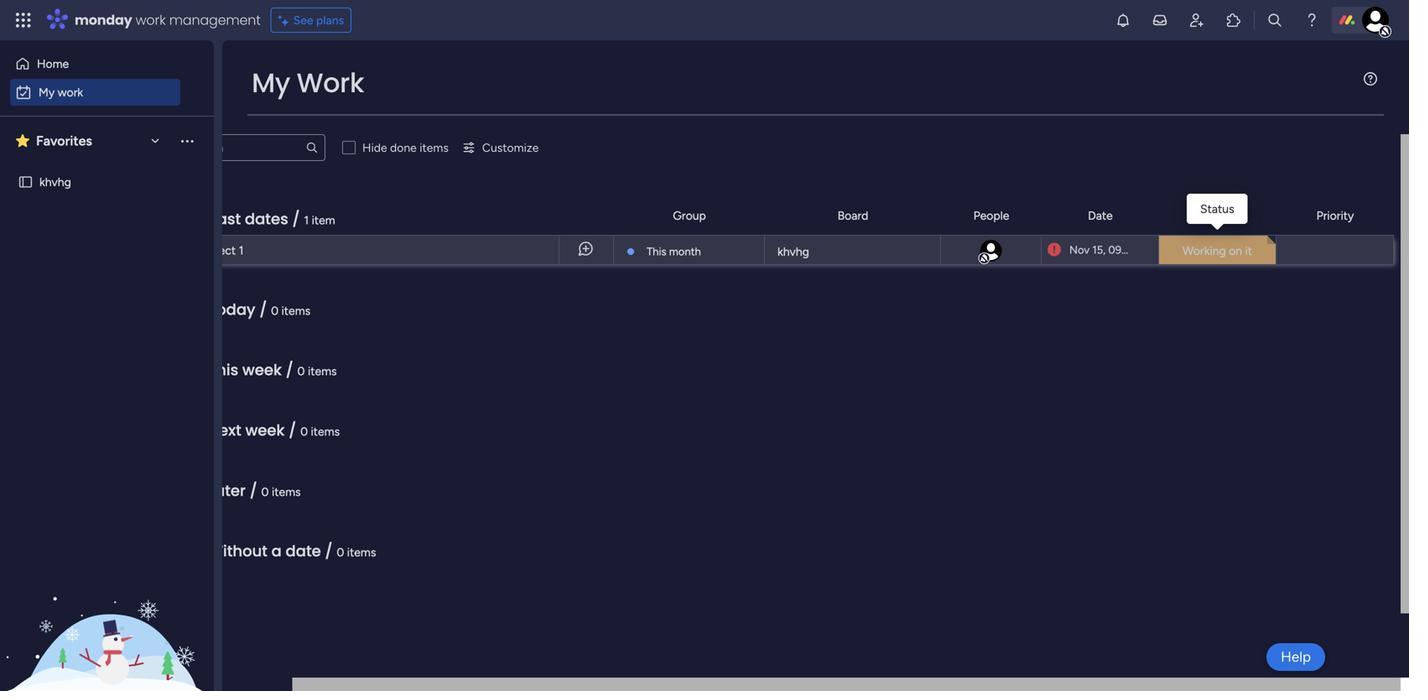Task type: vqa. For each thing, say whether or not it's contained in the screenshot.
the add on the left top of the page
no



Task type: locate. For each thing, give the bounding box(es) containing it.
1 status from the top
[[1201, 202, 1235, 216]]

monday
[[75, 10, 132, 29]]

0 horizontal spatial 1
[[239, 243, 244, 258]]

0 inside next week / 0 items
[[301, 425, 308, 439]]

15,
[[1093, 243, 1106, 257]]

items right done
[[420, 141, 449, 155]]

without
[[208, 541, 268, 562]]

project
[[198, 243, 236, 258]]

past dates / 1 item
[[208, 209, 335, 230]]

work
[[136, 10, 166, 29], [58, 85, 83, 99]]

0 vertical spatial week
[[242, 360, 282, 381]]

1
[[304, 213, 309, 227], [239, 243, 244, 258]]

khvhg link
[[775, 236, 931, 266]]

date
[[286, 541, 321, 562]]

items down the this week / 0 items
[[311, 425, 340, 439]]

0 horizontal spatial my
[[39, 85, 55, 99]]

invite members image
[[1189, 12, 1206, 29]]

1 right project
[[239, 243, 244, 258]]

1 horizontal spatial this
[[647, 245, 667, 258]]

1 vertical spatial khvhg
[[778, 245, 810, 259]]

/ down the this week / 0 items
[[289, 420, 297, 441]]

/
[[292, 209, 300, 230], [259, 299, 267, 321], [286, 360, 294, 381], [289, 420, 297, 441], [250, 480, 258, 502], [325, 541, 333, 562]]

/ right later at bottom
[[250, 480, 258, 502]]

1 vertical spatial week
[[245, 420, 285, 441]]

plans
[[316, 13, 344, 27]]

1 vertical spatial this
[[208, 360, 239, 381]]

0 inside today / 0 items
[[271, 304, 279, 318]]

0 right date
[[337, 546, 344, 560]]

date
[[1089, 209, 1114, 223]]

week for next
[[245, 420, 285, 441]]

week right next
[[245, 420, 285, 441]]

0
[[271, 304, 279, 318], [298, 364, 305, 378], [301, 425, 308, 439], [261, 485, 269, 499], [337, 546, 344, 560]]

khvhg list box
[[0, 164, 214, 298]]

lottie animation element
[[0, 522, 214, 692]]

items right later at bottom
[[272, 485, 301, 499]]

am
[[1142, 243, 1158, 257]]

items inside next week / 0 items
[[311, 425, 340, 439]]

this week / 0 items
[[208, 360, 337, 381]]

item
[[312, 213, 335, 227]]

nov 15, 09:00 am
[[1070, 243, 1158, 257]]

without a date / 0 items
[[208, 541, 376, 562]]

today / 0 items
[[208, 299, 311, 321]]

select product image
[[15, 12, 32, 29]]

my down home
[[39, 85, 55, 99]]

1 left item
[[304, 213, 309, 227]]

project 1
[[198, 243, 244, 258]]

0 vertical spatial this
[[647, 245, 667, 258]]

1 vertical spatial work
[[58, 85, 83, 99]]

favorites button
[[12, 127, 167, 155]]

09:00
[[1109, 243, 1139, 257]]

0 horizontal spatial work
[[58, 85, 83, 99]]

week for this
[[242, 360, 282, 381]]

work down home
[[58, 85, 83, 99]]

0 right later at bottom
[[261, 485, 269, 499]]

0 vertical spatial 1
[[304, 213, 309, 227]]

this
[[647, 245, 667, 258], [208, 360, 239, 381]]

items up the this week / 0 items
[[282, 304, 311, 318]]

0 inside without a date / 0 items
[[337, 546, 344, 560]]

0 inside later / 0 items
[[261, 485, 269, 499]]

0 right today
[[271, 304, 279, 318]]

week
[[242, 360, 282, 381], [245, 420, 285, 441]]

gary orlando image
[[1363, 7, 1390, 34]]

on
[[1230, 244, 1243, 258]]

a
[[272, 541, 282, 562]]

0 vertical spatial khvhg
[[39, 175, 71, 189]]

work
[[297, 64, 364, 102]]

1 horizontal spatial work
[[136, 10, 166, 29]]

my work option
[[10, 79, 180, 106]]

week down today / 0 items
[[242, 360, 282, 381]]

priority
[[1317, 209, 1355, 223]]

items inside later / 0 items
[[272, 485, 301, 499]]

items inside without a date / 0 items
[[347, 546, 376, 560]]

my
[[252, 64, 290, 102], [39, 85, 55, 99]]

1 horizontal spatial my
[[252, 64, 290, 102]]

next
[[208, 420, 242, 441]]

status
[[1201, 202, 1235, 216], [1202, 209, 1236, 223]]

/ left item
[[292, 209, 300, 230]]

people
[[974, 209, 1010, 223]]

help
[[1282, 649, 1312, 666]]

None search field
[[173, 134, 326, 161]]

work right monday
[[136, 10, 166, 29]]

items up next week / 0 items
[[308, 364, 337, 378]]

my left work
[[252, 64, 290, 102]]

management
[[169, 10, 261, 29]]

/ right date
[[325, 541, 333, 562]]

0 down the this week / 0 items
[[301, 425, 308, 439]]

favorites
[[36, 133, 92, 149]]

menu image
[[1365, 72, 1378, 86]]

khvhg
[[39, 175, 71, 189], [778, 245, 810, 259]]

this up next
[[208, 360, 239, 381]]

work inside my work option
[[58, 85, 83, 99]]

items right date
[[347, 546, 376, 560]]

0 up next week / 0 items
[[298, 364, 305, 378]]

0 horizontal spatial khvhg
[[39, 175, 71, 189]]

monday work management
[[75, 10, 261, 29]]

this left month
[[647, 245, 667, 258]]

this for month
[[647, 245, 667, 258]]

items
[[420, 141, 449, 155], [282, 304, 311, 318], [308, 364, 337, 378], [311, 425, 340, 439], [272, 485, 301, 499], [347, 546, 376, 560]]

hide done items
[[363, 141, 449, 155]]

working on it
[[1183, 244, 1253, 258]]

1 horizontal spatial 1
[[304, 213, 309, 227]]

0 horizontal spatial this
[[208, 360, 239, 381]]

my inside option
[[39, 85, 55, 99]]

2 status from the top
[[1202, 209, 1236, 223]]

khvhg inside list box
[[39, 175, 71, 189]]

0 vertical spatial work
[[136, 10, 166, 29]]

home
[[37, 57, 69, 71]]

working
[[1183, 244, 1227, 258]]



Task type: describe. For each thing, give the bounding box(es) containing it.
favorites options image
[[179, 132, 196, 149]]

help button
[[1267, 644, 1326, 671]]

search image
[[305, 141, 319, 154]]

gary orlando image
[[979, 238, 1004, 264]]

hide
[[363, 141, 387, 155]]

customize
[[482, 141, 539, 155]]

this month
[[647, 245, 701, 258]]

v2 overdue deadline image
[[1048, 242, 1062, 258]]

0 inside the this week / 0 items
[[298, 364, 305, 378]]

customize button
[[456, 134, 546, 161]]

group
[[673, 209, 706, 223]]

home option
[[10, 50, 180, 77]]

apps image
[[1226, 12, 1243, 29]]

work for monday
[[136, 10, 166, 29]]

notifications image
[[1115, 12, 1132, 29]]

done
[[390, 141, 417, 155]]

later / 0 items
[[208, 480, 301, 502]]

board
[[838, 209, 869, 223]]

Filter dashboard by text search field
[[173, 134, 326, 161]]

home link
[[10, 50, 180, 77]]

/ up next week / 0 items
[[286, 360, 294, 381]]

see plans button
[[271, 8, 352, 33]]

inbox image
[[1152, 12, 1169, 29]]

next week / 0 items
[[208, 420, 340, 441]]

my for my work
[[39, 85, 55, 99]]

later
[[208, 480, 246, 502]]

items inside today / 0 items
[[282, 304, 311, 318]]

work for my
[[58, 85, 83, 99]]

items inside the this week / 0 items
[[308, 364, 337, 378]]

see
[[293, 13, 314, 27]]

search everything image
[[1267, 12, 1284, 29]]

1 vertical spatial 1
[[239, 243, 244, 258]]

public board image
[[18, 174, 34, 190]]

see plans
[[293, 13, 344, 27]]

my work
[[39, 85, 83, 99]]

this for week
[[208, 360, 239, 381]]

my work
[[252, 64, 364, 102]]

it
[[1246, 244, 1253, 258]]

my work link
[[10, 79, 180, 106]]

1 inside past dates / 1 item
[[304, 213, 309, 227]]

help image
[[1304, 12, 1321, 29]]

past
[[208, 209, 241, 230]]

dates
[[245, 209, 288, 230]]

lottie animation image
[[0, 522, 214, 692]]

today
[[208, 299, 256, 321]]

/ right today
[[259, 299, 267, 321]]

nov
[[1070, 243, 1090, 257]]

1 horizontal spatial khvhg
[[778, 245, 810, 259]]

month
[[669, 245, 701, 258]]

v2 star 2 image
[[16, 131, 29, 151]]

my for my work
[[252, 64, 290, 102]]



